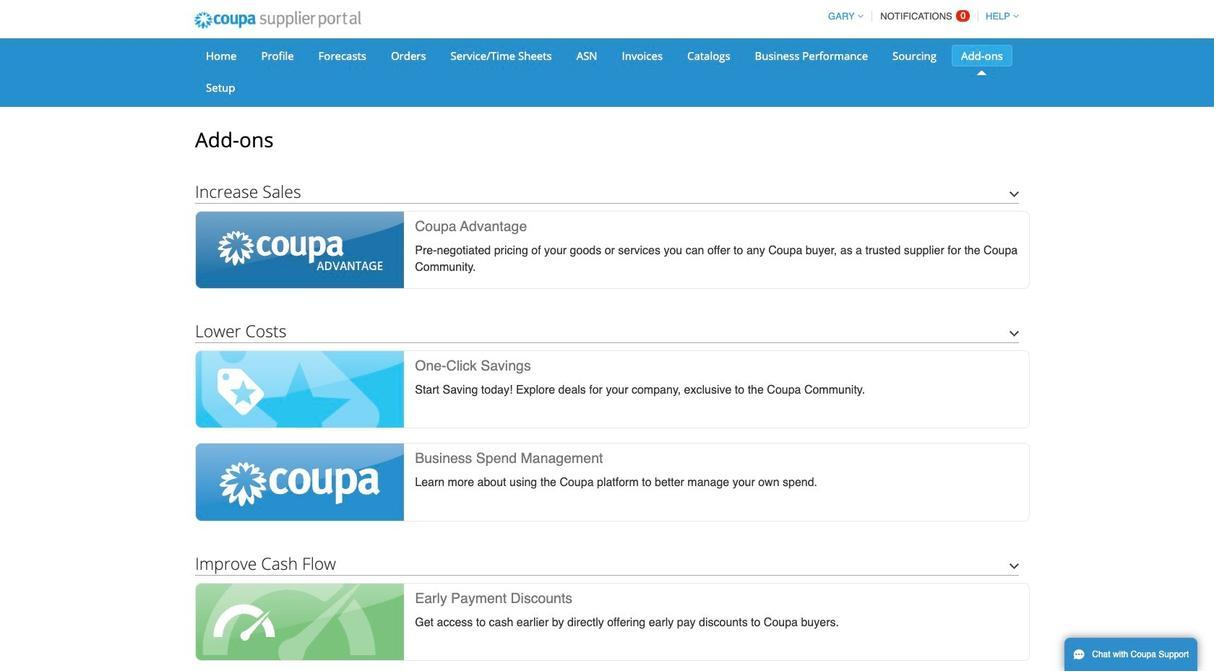 Task type: locate. For each thing, give the bounding box(es) containing it.
navigation
[[822, 2, 1020, 30]]



Task type: vqa. For each thing, say whether or not it's contained in the screenshot.
Tell us what you think button
no



Task type: describe. For each thing, give the bounding box(es) containing it.
coupa supplier portal image
[[184, 2, 371, 38]]



